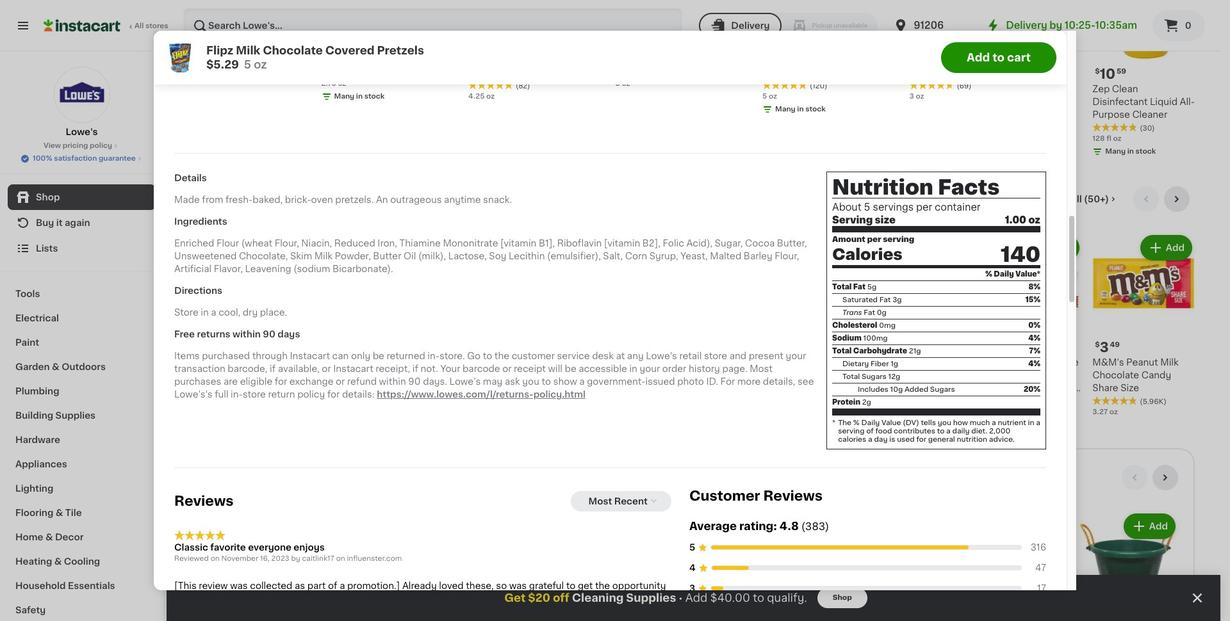 Task type: vqa. For each thing, say whether or not it's contained in the screenshot.
right 6
yes



Task type: locate. For each thing, give the bounding box(es) containing it.
5 oz for 3
[[868, 396, 883, 403]]

5 oz down days.
[[417, 396, 432, 403]]

$ 3 49 for swedish fish candy, soft & chewy
[[870, 341, 895, 355]]

cleaning down get
[[572, 593, 624, 604]]

service type group
[[699, 13, 878, 38]]

safety link
[[8, 599, 156, 622]]

$ inside $ 4 19
[[645, 342, 650, 349]]

zep down $ 6 89
[[192, 84, 210, 93]]

snack.
[[483, 195, 512, 204]]

days
[[278, 330, 300, 339]]

add button for m&m's peanut milk chocolate candy share size
[[1142, 236, 1191, 259]]

lowe's up https://www.lowes.com/l/returns-
[[450, 377, 481, 386]]

disinfectant down $ 10 59
[[1093, 97, 1148, 106]]

1 vertical spatial %
[[854, 420, 860, 427]]

milk for flipz milk chocolate covered pretzels $5.29 5 oz
[[236, 46, 260, 56]]

page.
[[723, 364, 748, 373]]

everyday down cart
[[1014, 84, 1056, 93]]

$ 3 69 inside item carousel region
[[758, 341, 782, 355]]

and left cloths on the bottom of page
[[209, 482, 236, 495]]

chocolate up the cream
[[1032, 358, 1079, 367]]

7%
[[1029, 348, 1041, 355]]

1 horizontal spatial 5 oz
[[763, 93, 777, 100]]

to up $ 5 59
[[993, 53, 1005, 63]]

19 for 4
[[661, 342, 669, 349]]

1 everyday from the left
[[451, 84, 494, 93]]

all- for 10
[[1180, 97, 1195, 106]]

view all (50+) button
[[1042, 186, 1124, 212]]

0 horizontal spatial 4
[[476, 25, 485, 38]]

0 horizontal spatial chip
[[370, 55, 392, 64]]

exchange
[[290, 377, 334, 386]]

to up the 'general'
[[937, 428, 945, 435]]

cleaner for 10
[[1133, 110, 1168, 119]]

milk inside flipz milk chocolate covered pretzels $5.29 5 oz
[[236, 46, 260, 56]]

2 zep clean disinfectant liquid all- purpose cleaner from the left
[[1093, 84, 1195, 119]]

by inside "classic favorite everyone enjoys reviewed on november 16, 2023 by caitlink17 on influenster.com"
[[291, 556, 300, 563]]

49 for fish
[[885, 342, 895, 349]]

3 liquid from the left
[[1150, 97, 1178, 106]]

2 horizontal spatial cleaning
[[895, 97, 935, 106]]

zep clean disinfectant liquid all- purpose cleaner down 89
[[192, 84, 295, 119]]

multisurface down $5.59 'element'
[[454, 97, 510, 106]]

0 horizontal spatial 6
[[200, 67, 209, 81]]

0 vertical spatial $ 3 69
[[324, 25, 349, 38]]

to inside * the % daily value (dv) tells you how much a nutrient in a serving of food contributes to a daily diet. 2,000 calories a day is used for general nutrition advice.
[[937, 428, 945, 435]]

brittle, inside item carousel region
[[755, 371, 785, 380]]

$ 3 69
[[324, 25, 349, 38], [758, 341, 782, 355]]

1 vertical spatial per
[[867, 236, 882, 244]]

1 $ 2 69 from the left
[[307, 341, 332, 355]]

1 horizontal spatial fresh
[[450, 110, 475, 119]]

1 2 from the left
[[312, 341, 321, 355]]

0 horizontal spatial $ 2 69
[[307, 341, 332, 355]]

any
[[627, 352, 644, 361]]

59
[[998, 68, 1007, 75], [1117, 68, 1127, 75]]

29 inside $ 5 29
[[435, 342, 444, 349]]

you left how
[[938, 420, 952, 427]]

total for saturated fat 3g
[[833, 284, 852, 291]]

fl
[[1107, 135, 1112, 142]]

pledge down $5.59 'element'
[[417, 84, 449, 93]]

product group
[[530, 0, 632, 156], [980, 0, 1083, 171], [192, 232, 295, 405], [305, 232, 407, 418], [417, 232, 520, 421], [530, 232, 632, 430], [643, 232, 745, 418], [755, 232, 858, 433], [868, 232, 970, 405], [980, 232, 1083, 430], [1093, 232, 1195, 418], [716, 512, 815, 622], [1079, 512, 1179, 622], [209, 517, 309, 622]]

2 pledge everyday clean™ multisurface wipes, fresh citrus scent from the left
[[980, 84, 1073, 132]]

1 59 from the left
[[998, 68, 1007, 75]]

2 everyday from the left
[[1014, 84, 1056, 93]]

& inside flooring & tile "link"
[[56, 509, 63, 518]]

0 horizontal spatial flavored
[[394, 55, 432, 64]]

cleaning sponges and cloths link
[[209, 466, 352, 496]]

cooling
[[64, 558, 100, 567]]

2 horizontal spatial lowe's
[[646, 352, 677, 361]]

household essentials link
[[8, 574, 156, 599]]

3 lysol from the left
[[643, 84, 667, 93]]

by right 2023
[[291, 556, 300, 563]]

1 pledge everyday clean™ multisurface wipes, fresh citrus scent from the left
[[417, 84, 510, 132]]

2 lysol multi purpose cleaner, citrus breeze scent from the left
[[643, 84, 742, 119]]

12 ct
[[192, 396, 209, 403]]

sponsored badge image inside item carousel region
[[980, 419, 1019, 426]]

0 horizontal spatial if
[[270, 364, 276, 373]]

if down through
[[270, 364, 276, 373]]

3 cleaner from the left
[[1133, 110, 1168, 119]]

1 horizontal spatial cleaner
[[795, 110, 830, 119]]

2 wipes, from the left
[[980, 110, 1011, 119]]

sugars up the includes
[[862, 374, 887, 381]]

0 vertical spatial serving
[[883, 236, 915, 244]]

pair
[[174, 608, 191, 617]]

size inside twix full size caramel chocolate cookie candy bar
[[348, 358, 367, 367]]

0 horizontal spatial flipz
[[206, 46, 234, 56]]

1 4% from the top
[[1029, 335, 1041, 342]]

(74)
[[240, 386, 254, 393]]

1 horizontal spatial clean™
[[980, 97, 1014, 106]]

5 down not.
[[417, 396, 422, 403]]

policy.html
[[534, 390, 586, 399]]

flavor, inside oreo mini chocolate sandwich cookies, original flavor, 1 big bag
[[910, 68, 939, 77]]

& for decor
[[45, 533, 53, 542]]

view inside view pricing policy 'link'
[[44, 142, 61, 149]]

milk inside "kinder milk chocolate and hazelnut cream candy bar, individually wrapped"
[[1012, 358, 1030, 367]]

garden
[[15, 363, 50, 372]]

snacks,
[[571, 371, 606, 380]]

citrus inside product group
[[569, 97, 596, 106]]

% right the
[[854, 420, 860, 427]]

2 clean™ from the left
[[980, 97, 1014, 106]]

in inside the items purchased through instacart can only be returned in-store. go to the customer service desk at any lowe's retail store and present your transaction barcode, if available, or instacart receipt, if not. your barcode or receipt will be accessible in your order history page. most purchases are eligible for exchange or refund within 90 days. lowe's may ask you to show a government-issued photo id. for more details, see lowe's's full in-store return policy for details:
[[630, 364, 638, 373]]

oz
[[191, 54, 199, 62], [254, 60, 267, 70], [338, 80, 346, 87], [622, 80, 630, 87], [487, 93, 495, 100], [769, 93, 777, 100], [916, 93, 925, 100], [1114, 135, 1122, 142], [1029, 216, 1041, 225], [874, 396, 883, 403], [424, 396, 432, 403], [992, 409, 1000, 416], [1110, 409, 1118, 416]]

delivery inside button
[[732, 21, 770, 30]]

be right only
[[373, 352, 384, 361]]

lysol for 1st lysol multi purpose cleaner, citrus breeze scent 'button' from the right
[[643, 84, 667, 93]]

pretzels inside flipz milk chocolate covered pretzels $5.29 5 oz
[[377, 46, 424, 56]]

59 for 10
[[1117, 68, 1127, 75]]

fresh down cart
[[1013, 110, 1038, 119]]

1 zep clean disinfectant liquid all- purpose cleaner from the left
[[192, 84, 295, 119]]

cleaner, inside product group
[[530, 97, 567, 106]]

1 horizontal spatial brittle,
[[755, 371, 785, 380]]

chip down dietary
[[836, 371, 857, 380]]

to up the pair
[[174, 595, 184, 604]]

the left $20
[[512, 595, 527, 604]]

add button for red vines jumbo twists, original red chewy licorice candy
[[692, 236, 741, 259]]

original for 3
[[192, 371, 227, 380]]

and inside the items purchased through instacart can only be returned in-store. go to the customer service desk at any lowe's retail store and present your transaction barcode, if available, or instacart receipt, if not. your barcode or receipt will be accessible in your order history page. most purchases are eligible for exchange or refund within 90 days. lowe's may ask you to show a government-issued photo id. for more details, see lowe's's full in-store return policy for details:
[[730, 352, 747, 361]]

most inside button
[[589, 497, 612, 506]]

bar
[[337, 384, 352, 393]]

2 horizontal spatial liquid
[[1150, 97, 1178, 106]]

total
[[833, 284, 852, 291], [833, 348, 852, 355], [843, 374, 860, 381]]

1 was from the left
[[230, 582, 248, 591]]

0 vertical spatial cleaning
[[895, 97, 935, 106]]

4 inside item carousel region
[[650, 341, 659, 355]]

0 horizontal spatial multi
[[331, 84, 354, 93]]

by inside delivery by 10:25-10:35am link
[[1050, 21, 1063, 30]]

0 horizontal spatial pretzels
[[213, 42, 249, 51]]

all stores link
[[44, 8, 169, 44]]

0 vertical spatial brownie
[[368, 42, 404, 51]]

5 up serving size
[[864, 203, 871, 212]]

covered for flipz milk chocolate covered pretzels $5.29 5 oz
[[325, 46, 375, 56]]

go
[[467, 352, 481, 361]]

wrapped
[[980, 397, 1021, 406]]

& inside garden & outdoors link
[[52, 363, 59, 372]]

5 inside flipz milk chocolate covered pretzels $5.29 5 oz
[[244, 60, 251, 70]]

0 vertical spatial lowe's
[[66, 128, 98, 137]]

flipz down $ 5 29
[[417, 358, 438, 367]]

0 horizontal spatial 3 oz
[[616, 80, 630, 87]]

(12)
[[577, 399, 590, 406]]

4 up $5.59 'element'
[[476, 25, 485, 38]]

& inside heating & cooling link
[[54, 558, 62, 567]]

$ inside $ 13 79
[[177, 26, 182, 33]]

candy inside the m&m's peanut milk chocolate candy share size
[[1142, 371, 1172, 380]]

total up saturated
[[833, 284, 852, 291]]

chocolate down m&m's in the bottom right of the page
[[1093, 371, 1140, 380]]

chocolate up 2.75 oz
[[321, 55, 368, 64]]

1 vertical spatial 4
[[650, 341, 659, 355]]

cleaner
[[232, 110, 267, 119], [795, 110, 830, 119], [1133, 110, 1168, 119]]

liquid for 6
[[250, 97, 277, 106]]

flavor, inside enriched flour (wheat flour, niacin, reduced iron, thiamine mononitrate [vitamin b1], riboflavin [vitamin b2], folic acid), sugar, cocoa butter, unsweetened chocolate, skim milk powder, butter oil (milk), lactose, soy lecithin (emulsifier), salt, corn syrup, yeast, malted barley flour, artificial flavor, leavening (sodium bicarbonate).
[[214, 264, 243, 273]]

$ 4 19
[[645, 341, 669, 355]]

add button for haribo gold bears original gummi candy
[[241, 236, 291, 259]]

1 horizontal spatial so
[[496, 582, 507, 591]]

0 vertical spatial chip
[[370, 55, 392, 64]]

2 zep from the left
[[1093, 84, 1110, 93]]

flipz inside flipz milk chocolate covered pretzels $5.29 5 oz
[[206, 46, 234, 56]]

to right the $40.00
[[753, 593, 765, 604]]

shop up buy
[[36, 193, 60, 202]]

treatment tracker modal dialog
[[167, 576, 1221, 622]]

2 lysol multi purpose cleaner, citrus breeze scent button from the left
[[643, 0, 745, 144]]

delivery
[[1006, 21, 1048, 30], [732, 21, 770, 30]]

3g
[[893, 297, 902, 304]]

3 clean from the left
[[912, 84, 938, 93]]

(dv)
[[903, 420, 919, 427]]

zep clean disinfectant liquid all- purpose cleaner for 10
[[1093, 84, 1195, 119]]

lysol inside lysol multi purpose cleaner, fresh waterfall scent
[[305, 84, 329, 93]]

&
[[52, 363, 59, 372], [889, 371, 896, 380], [56, 509, 63, 518], [45, 533, 53, 542], [54, 558, 62, 567]]

milk inside flipz milk chocolate covered pretzels
[[440, 358, 459, 367]]

5g
[[868, 284, 877, 291]]

3 cleaner, from the left
[[643, 97, 680, 106]]

4 up treatment tracker modal dialog
[[690, 564, 696, 573]]

1 horizontal spatial original
[[676, 371, 711, 380]]

1 vertical spatial lowe's
[[646, 352, 677, 361]]

present
[[749, 352, 784, 361]]

zep clean disinfectant liquid all- purpose cleaner
[[192, 84, 295, 119], [1093, 84, 1195, 119]]

5 down average
[[690, 543, 696, 552]]

1 horizontal spatial 29
[[780, 26, 790, 33]]

$ inside $ 3 19
[[912, 26, 917, 33]]

1 horizontal spatial free
[[884, 327, 900, 334]]

candy,
[[929, 358, 961, 367]]

supplies inside the get $20 off cleaning supplies • add $40.00 to qualify.
[[626, 593, 676, 604]]

lysol for lysol multi purpose cleaner, fresh waterfall scent button on the top left of the page
[[305, 84, 329, 93]]

59 right 10
[[1117, 68, 1127, 75]]

2,000
[[990, 428, 1011, 435]]

None search field
[[183, 8, 683, 44]]

2 4% from the top
[[1029, 361, 1041, 368]]

size
[[348, 358, 367, 367], [1121, 384, 1140, 393]]

1 lysol multi purpose cleaner, citrus breeze scent button from the left
[[530, 0, 632, 144]]

and down kinder
[[980, 371, 997, 380]]

1 vertical spatial flavored
[[530, 371, 569, 380]]

add button inside product group
[[692, 236, 741, 259]]

29 inside $ 6 29
[[780, 26, 790, 33]]

a inside the items purchased through instacart can only be returned in-store. go to the customer service desk at any lowe's retail store and present your transaction barcode, if available, or instacart receipt, if not. your barcode or receipt will be accessible in your order history page. most purchases are eligible for exchange or refund within 90 days. lowe's may ask you to show a government-issued photo id. for more details, see lowe's's full in-store return policy for details:
[[580, 377, 585, 386]]

receipt,
[[376, 364, 410, 373]]

1 horizontal spatial within
[[379, 377, 406, 386]]

1 horizontal spatial 49
[[885, 342, 895, 349]]

16,
[[260, 556, 270, 563]]

per for serving
[[867, 236, 882, 244]]

chocolate down get
[[568, 595, 615, 604]]

$ 3 69 up details,
[[758, 341, 782, 355]]

a up children
[[340, 582, 345, 591]]

lecithin
[[509, 252, 545, 261]]

sheila up 2.75 oz
[[321, 42, 349, 51]]

1 cleaner, from the left
[[530, 97, 567, 106]]

2 multi from the left
[[331, 84, 354, 93]]

shop button
[[818, 588, 868, 609]]

yeast,
[[681, 252, 708, 261]]

79 up $5.59 'element'
[[487, 26, 496, 33]]

$ inside $ 4 79
[[471, 26, 476, 33]]

0 horizontal spatial pledge everyday clean™ multisurface wipes, fresh citrus scent
[[417, 84, 510, 132]]

candy inside twix full size caramel chocolate cookie candy bar
[[305, 384, 335, 393]]

(383) inside item carousel region
[[465, 386, 484, 393]]

clean down 89
[[212, 84, 238, 93]]

https://www.lowes.com/l/returns-policy.html link
[[377, 390, 586, 399]]

pretzels.
[[335, 195, 374, 204]]

add inside product group
[[716, 243, 735, 252]]

0 vertical spatial flour,
[[275, 239, 299, 248]]

0 horizontal spatial was
[[230, 582, 248, 591]]

2 disinfectant from the left
[[755, 97, 810, 106]]

2 $ 2 69 from the left
[[983, 341, 1007, 355]]

of left food at the right bottom of the page
[[867, 428, 874, 435]]

1 multisurface from the left
[[454, 97, 510, 106]]

19 inside $ 4 19
[[661, 342, 669, 349]]

1 horizontal spatial on
[[336, 556, 345, 563]]

flavor, down "flour"
[[214, 264, 243, 273]]

lowe's's
[[174, 390, 212, 399]]

accessible
[[579, 364, 627, 373]]

off
[[553, 593, 570, 604]]

0 horizontal spatial in-
[[231, 390, 243, 399]]

sponsored badge image
[[530, 145, 569, 152], [980, 419, 1019, 426]]

liquid
[[250, 97, 277, 106], [813, 97, 840, 106], [1150, 97, 1178, 106]]

best
[[461, 595, 481, 604]]

flour, up skim at top
[[275, 239, 299, 248]]

clean down the $5.29 'element'
[[912, 84, 938, 93]]

cleaner down "unscented" at right
[[795, 110, 830, 119]]

0 vertical spatial covered
[[325, 46, 375, 56]]

cart
[[1007, 53, 1031, 63]]

chocolate inside [this review was collected as part of a promotion.] already loved these, so was grateful to get the opportunity to enjoy them and review. my children also liked these ones the best out of the options.  chocolate and pretzels pair so well!
[[568, 595, 615, 604]]

cleaner, inside lysol multi purpose cleaner, fresh waterfall scent
[[305, 97, 342, 106]]

b1],
[[539, 239, 555, 248]]

milk
[[236, 46, 260, 56], [314, 252, 333, 261], [440, 358, 459, 367], [1012, 358, 1030, 367], [1161, 358, 1179, 367]]

79 for 4
[[487, 26, 496, 33]]

0 horizontal spatial lysol
[[305, 84, 329, 93]]

3 all- from the left
[[1180, 97, 1195, 106]]

for up return
[[275, 377, 287, 386]]

& for outdoors
[[52, 363, 59, 372]]

1 disinfectant from the left
[[192, 97, 247, 106]]

1 horizontal spatial per
[[916, 203, 933, 212]]

1 horizontal spatial all-
[[842, 97, 857, 106]]

1 vertical spatial brittle,
[[755, 371, 785, 380]]

size inside the m&m's peanut milk chocolate candy share size
[[1121, 384, 1140, 393]]

0 horizontal spatial brittle,
[[407, 42, 436, 51]]

69
[[339, 26, 349, 33], [322, 342, 332, 349], [773, 342, 782, 349], [998, 342, 1007, 349]]

316
[[1031, 543, 1047, 552]]

candy inside red vines jumbo twists, original red chewy licorice candy
[[715, 384, 744, 393]]

clean down $ 10 59
[[1113, 84, 1139, 93]]

6 left 89
[[200, 67, 209, 81]]

influenster.com
[[347, 556, 402, 563]]

delivery for delivery by 10:25-10:35am
[[1006, 21, 1048, 30]]

%
[[986, 271, 993, 278], [854, 420, 860, 427]]

cookies,
[[956, 55, 995, 64]]

49 for peanut
[[1110, 342, 1120, 349]]

0 vertical spatial 3 oz
[[616, 80, 630, 87]]

zep for 10
[[1093, 84, 1110, 93]]

view left "all"
[[1047, 195, 1070, 204]]

2 vertical spatial fat
[[864, 309, 875, 316]]

6 for $ 6 89
[[200, 67, 209, 81]]

covered for flipz milk chocolate covered pretzels
[[417, 371, 456, 380]]

pretzels for flipz milk chocolate covered pretzels $5.29 5 oz
[[377, 46, 424, 56]]

lysol multi purpose cleaner, citrus breeze scent for second lysol multi purpose cleaner, citrus breeze scent 'button' from the right
[[530, 84, 630, 119]]

carbohydrate
[[854, 348, 907, 355]]

0 horizontal spatial $ 3 69
[[324, 25, 349, 38]]

candy left bar in the bottom of the page
[[305, 384, 335, 393]]

1 liquid from the left
[[250, 97, 277, 106]]

0 horizontal spatial 90
[[263, 330, 276, 339]]

79 right 13
[[198, 26, 207, 33]]

1 vertical spatial size
[[1121, 384, 1140, 393]]

oil
[[404, 252, 416, 261]]

& right garden
[[52, 363, 59, 372]]

1 79 from the left
[[198, 26, 207, 33]]

0 horizontal spatial 2
[[312, 341, 321, 355]]

chewy inside swedish fish candy, soft & chewy
[[898, 371, 930, 380]]

1 horizontal spatial if
[[413, 364, 418, 373]]

$ inside $ 6 29
[[765, 26, 770, 33]]

original inside red vines jumbo twists, original red chewy licorice candy
[[676, 371, 711, 380]]

59 inside $ 5 59
[[998, 68, 1007, 75]]

$ 2 69 up twix
[[307, 341, 332, 355]]

1 vertical spatial instacart
[[333, 364, 374, 373]]

$ inside $ 6 89
[[195, 68, 200, 75]]

size
[[875, 216, 896, 225]]

2 59 from the left
[[1117, 68, 1127, 75]]

1 all- from the left
[[280, 97, 295, 106]]

2 for kinder
[[988, 341, 996, 355]]

1 vertical spatial brownie
[[802, 358, 838, 367]]

2 lysol from the left
[[305, 84, 329, 93]]

was up them
[[230, 582, 248, 591]]

red down jumbo
[[713, 371, 731, 380]]

chewy down 'fish' at the bottom
[[898, 371, 930, 380]]

0 horizontal spatial wipes,
[[417, 110, 448, 119]]

snacks
[[192, 192, 244, 206]]

fish
[[908, 358, 926, 367]]

stores
[[145, 22, 168, 29]]

1 vertical spatial fat
[[880, 297, 891, 304]]

1 horizontal spatial you
[[938, 420, 952, 427]]

3
[[329, 25, 338, 38], [623, 25, 632, 38], [917, 25, 926, 38], [616, 80, 620, 87], [910, 93, 914, 100], [200, 341, 208, 355], [875, 341, 884, 355], [762, 341, 771, 355], [1100, 341, 1109, 355], [690, 584, 695, 593]]

1 horizontal spatial 90
[[408, 377, 421, 386]]

product group containing lysol multi purpose cleaner, citrus breeze scent
[[530, 0, 632, 156]]

0 horizontal spatial red
[[643, 358, 661, 367]]

0 horizontal spatial supplies
[[55, 411, 96, 420]]

candy inside "kinder milk chocolate and hazelnut cream candy bar, individually wrapped"
[[980, 384, 1010, 393]]

view up 100% at the left of the page
[[44, 142, 61, 149]]

on down favorite
[[211, 556, 220, 563]]

1 lysol multi purpose cleaner, citrus breeze scent from the left
[[530, 84, 630, 119]]

cream
[[1042, 371, 1072, 380]]

0 horizontal spatial shop
[[36, 193, 60, 202]]

pretzels inside flipz milk chocolate covered pretzels
[[458, 371, 494, 380]]

free
[[884, 327, 900, 334], [174, 330, 195, 339]]

1 horizontal spatial lysol multi purpose cleaner, citrus breeze scent button
[[643, 0, 745, 144]]

serving inside * the % daily value (dv) tells you how much a nutrient in a serving of food contributes to a daily diet. 2,000 calories a day is used for general nutrition advice.
[[838, 428, 865, 435]]

1 vertical spatial so
[[194, 608, 205, 617]]

1 horizontal spatial shop
[[833, 595, 852, 602]]

1 on from the left
[[211, 556, 220, 563]]

appliances
[[15, 460, 67, 469]]

liquid inside clorox unscented disinfectant liquid all- purpose cleaner
[[813, 97, 840, 106]]

$ 2 69 up kinder
[[983, 341, 1007, 355]]

1 clean™ from the left
[[417, 97, 451, 106]]

supplies up hardware link
[[55, 411, 96, 420]]

(69)
[[957, 83, 972, 90]]

6 up clorox
[[770, 25, 779, 38]]

1 vertical spatial cleaning
[[209, 466, 273, 480]]

& left cooling
[[54, 558, 62, 567]]

1 horizontal spatial size
[[1121, 384, 1140, 393]]

0 vertical spatial chewy
[[898, 371, 930, 380]]

free down store
[[174, 330, 195, 339]]

2 all- from the left
[[842, 97, 857, 106]]

candy inside 3 haribo gold bears original gummi candy
[[265, 371, 294, 380]]

2 horizontal spatial pretzels
[[458, 371, 494, 380]]

1 lysol from the left
[[530, 84, 554, 93]]

& left tile
[[56, 509, 63, 518]]

$ inside $ 10 59
[[1096, 68, 1100, 75]]

[vitamin
[[501, 239, 537, 248], [604, 239, 640, 248]]

within
[[233, 330, 261, 339], [379, 377, 406, 386]]

1 horizontal spatial reviews
[[764, 490, 823, 503]]

1 cleaner from the left
[[232, 110, 267, 119]]

caramel
[[369, 358, 407, 367]]

flipz inside flipz milk chocolate covered pretzels
[[417, 358, 438, 367]]

0 vertical spatial instacart
[[290, 352, 330, 361]]

& down 1g
[[889, 371, 896, 380]]

2 79 from the left
[[487, 26, 496, 33]]

add button for cheetos cheese flavored snacks, flamin' hot flavored, minis
[[579, 236, 629, 259]]

g's up lysol multi purpose cleaner, fresh waterfall scent
[[351, 42, 366, 51]]

[vitamin up salt,
[[604, 239, 640, 248]]

0 horizontal spatial 29
[[435, 342, 444, 349]]

reviews up '4.8'
[[764, 490, 823, 503]]

2 cleaner from the left
[[795, 110, 830, 119]]

on right caitlink17 at the bottom left of the page
[[336, 556, 345, 563]]

milk for flipz milk chocolate covered pretzels
[[440, 358, 459, 367]]

2 liquid from the left
[[813, 97, 840, 106]]

79 inside $ 13 79
[[198, 26, 207, 33]]

used
[[897, 436, 915, 443]]

milk down niacin,
[[314, 252, 333, 261]]

20%
[[1024, 386, 1041, 393]]

includes 10g added sugars
[[858, 386, 955, 393]]

2 cleaner, from the left
[[305, 97, 342, 106]]

1 vertical spatial chip
[[836, 371, 857, 380]]

free returns within 90 days
[[174, 330, 300, 339]]

chewy down twists,
[[643, 384, 674, 393]]

0 horizontal spatial sugars
[[862, 374, 887, 381]]

1 vertical spatial policy
[[298, 390, 325, 399]]

1 horizontal spatial most
[[750, 364, 773, 373]]

milk right not.
[[440, 358, 459, 367]]

1 vertical spatial most
[[589, 497, 612, 506]]

citrus
[[569, 97, 596, 106], [682, 97, 709, 106], [477, 110, 504, 119], [1040, 110, 1067, 119]]

2 for twix
[[312, 341, 321, 355]]

covered inside flipz milk chocolate covered pretzels $5.29 5 oz
[[325, 46, 375, 56]]

0 horizontal spatial 5 oz
[[417, 396, 432, 403]]

90 left 'days'
[[263, 330, 276, 339]]

wipes, down $5.59 'element'
[[417, 110, 448, 119]]

0 vertical spatial in-
[[428, 352, 440, 361]]

milk up hazelnut on the right
[[1012, 358, 1030, 367]]

cocoa
[[745, 239, 775, 248]]

2 if from the left
[[413, 364, 418, 373]]

0 horizontal spatial zep
[[192, 84, 210, 93]]

19 for 3
[[927, 26, 935, 33]]

2 multisurface from the left
[[1017, 97, 1073, 106]]

in- up not.
[[428, 352, 440, 361]]

flipz for flipz milk chocolate covered pretzels
[[417, 358, 438, 367]]

dry
[[243, 308, 258, 317]]

0 horizontal spatial zep clean disinfectant liquid all- purpose cleaner
[[192, 84, 295, 119]]

most down present in the bottom right of the page
[[750, 364, 773, 373]]

79 inside $ 4 79
[[487, 26, 496, 33]]

store
[[174, 308, 199, 317]]

candy
[[265, 371, 294, 380], [1142, 371, 1172, 380], [305, 384, 335, 393], [715, 384, 744, 393], [980, 384, 1010, 393]]

home
[[15, 533, 43, 542]]

4 right any
[[650, 341, 659, 355]]

1 horizontal spatial cleaner,
[[530, 97, 567, 106]]

zep clean disinfectant liquid all- purpose cleaner up (30)
[[1093, 84, 1195, 119]]

$ 6 29
[[765, 25, 790, 38]]

size up the "cookie"
[[348, 358, 367, 367]]

item carousel region
[[192, 186, 1195, 439]]

1 horizontal spatial liquid
[[813, 97, 840, 106]]

1 vertical spatial $ 3 69
[[758, 341, 782, 355]]

barley
[[744, 252, 773, 261]]

how
[[953, 420, 968, 427]]

1 horizontal spatial flavored
[[530, 371, 569, 380]]

& for tile
[[56, 509, 63, 518]]

chocolate down full
[[305, 371, 352, 380]]

5 down the includes
[[868, 396, 872, 403]]

1 clean from the left
[[212, 84, 238, 93]]

1 horizontal spatial multi
[[556, 84, 579, 93]]

1 vertical spatial flavor,
[[214, 264, 243, 273]]

many in stock down 2.75 oz
[[334, 93, 385, 100]]

lysol for second lysol multi purpose cleaner, citrus breeze scent 'button' from the right
[[530, 84, 554, 93]]

2 [vitamin from the left
[[604, 239, 640, 248]]

for down contributes
[[917, 436, 927, 443]]

1 zep from the left
[[192, 84, 210, 93]]

4 clean from the left
[[1113, 84, 1139, 93]]

gold
[[232, 358, 253, 367]]

2 2 from the left
[[988, 341, 996, 355]]

& inside swedish fish candy, soft & chewy
[[889, 371, 896, 380]]

1 vertical spatial sheila
[[755, 358, 782, 367]]

1 horizontal spatial daily
[[994, 271, 1014, 278]]

red up twists,
[[643, 358, 661, 367]]

lysol inside product group
[[530, 84, 554, 93]]

these,
[[466, 582, 494, 591]]

2 breeze from the left
[[711, 97, 742, 106]]

will
[[548, 364, 563, 373]]

1 horizontal spatial disinfectant
[[755, 97, 810, 106]]

per up the calories
[[867, 236, 882, 244]]

covered inside flipz milk chocolate covered pretzels
[[417, 371, 456, 380]]

[this
[[174, 582, 197, 591]]

candy for 3
[[265, 371, 294, 380]]

chocolate,
[[239, 252, 288, 261]]

1 vertical spatial sponsored badge image
[[980, 419, 1019, 426]]

advice.
[[989, 436, 1015, 443]]

oven
[[311, 195, 333, 204]]

1 vertical spatial g's
[[785, 358, 799, 367]]

1 vertical spatial flour,
[[775, 252, 799, 261]]

1 breeze from the left
[[599, 97, 630, 106]]

3 disinfectant from the left
[[1093, 97, 1148, 106]]

policy inside the items purchased through instacart can only be returned in-store. go to the customer service desk at any lowe's retail store and present your transaction barcode, if available, or instacart receipt, if not. your barcode or receipt will be accessible in your order history page. most purchases are eligible for exchange or refund within 90 days. lowe's may ask you to show a government-issued photo id. for more details, see lowe's's full in-store return policy for details:
[[298, 390, 325, 399]]



Task type: describe. For each thing, give the bounding box(es) containing it.
$ 6 89
[[195, 67, 220, 81]]

guarantee
[[99, 155, 136, 162]]

scent inside mr. clean clean freak deep cleaning mist multi-surface spray, lemon zest scent refill
[[923, 123, 950, 132]]

artificial
[[174, 264, 212, 273]]

m&m's peanut milk chocolate candy share size
[[1093, 358, 1179, 393]]

1 wipes, from the left
[[417, 110, 448, 119]]

1.00
[[1005, 216, 1027, 225]]

hardware
[[15, 436, 60, 445]]

0 horizontal spatial store
[[243, 390, 266, 399]]

flipz for flipz milk chocolate covered pretzels $5.29 5 oz
[[206, 46, 234, 56]]

big
[[947, 68, 962, 77]]

candy for twix
[[305, 384, 335, 393]]

chocolate inside the m&m's peanut milk chocolate candy share size
[[1093, 371, 1140, 380]]

1 multi from the left
[[556, 84, 579, 93]]

chip inside item carousel region
[[836, 371, 857, 380]]

sheila g's brownie brittle, chocolate chip flavored inside item carousel region
[[755, 358, 857, 393]]

a inside [this review was collected as part of a promotion.] already loved these, so was grateful to get the opportunity to enjoy them and review. my children also liked these ones the best out of the options.  chocolate and pretzels pair so well!
[[340, 582, 345, 591]]

sandwich
[[910, 55, 954, 64]]

shop inside "link"
[[36, 193, 60, 202]]

you inside * the % daily value (dv) tells you how much a nutrient in a serving of food contributes to a daily diet. 2,000 calories a day is used for general nutrition advice.
[[938, 420, 952, 427]]

chocolate inside "kinder milk chocolate and hazelnut cream candy bar, individually wrapped"
[[1032, 358, 1079, 367]]

1 horizontal spatial or
[[336, 377, 345, 386]]

% inside * the % daily value (dv) tells you how much a nutrient in a serving of food contributes to a daily diet. 2,000 calories a day is used for general nutrition advice.
[[854, 420, 860, 427]]

69 up present in the bottom right of the page
[[773, 342, 782, 349]]

cleaner inside clorox unscented disinfectant liquid all- purpose cleaner
[[795, 110, 830, 119]]

4.25
[[469, 93, 485, 100]]

total for dietary fiber 1g
[[833, 348, 852, 355]]

0 horizontal spatial so
[[194, 608, 205, 617]]

chocolate inside flipz milk chocolate covered pretzels $5.29 5 oz
[[263, 46, 323, 56]]

& for cooling
[[54, 558, 62, 567]]

g's inside item carousel region
[[785, 358, 799, 367]]

add button for flipz milk chocolate covered pretzels
[[466, 236, 516, 259]]

1 horizontal spatial flour,
[[775, 252, 799, 261]]

multi inside lysol multi purpose cleaner, fresh waterfall scent
[[331, 84, 354, 93]]

many in stock down zest
[[881, 148, 931, 155]]

https://www.lowes.com/l/returns-policy.html
[[377, 390, 586, 399]]

lysol multi purpose cleaner, citrus breeze scent for 1st lysol multi purpose cleaner, citrus breeze scent 'button' from the right
[[643, 84, 742, 119]]

view for view all (50+)
[[1047, 195, 1070, 204]]

$40.00
[[711, 593, 750, 604]]

dietary fiber 1g
[[843, 361, 899, 368]]

home & decor link
[[8, 526, 156, 550]]

cleaner, for lysol multi purpose cleaner, fresh waterfall scent button on the top left of the page
[[305, 97, 342, 106]]

plumbing link
[[8, 379, 156, 404]]

many up anytime
[[430, 148, 451, 155]]

thiamine
[[400, 239, 441, 248]]

the inside the items purchased through instacart can only be returned in-store. go to the customer service desk at any lowe's retail store and present your transaction barcode, if available, or instacart receipt, if not. your barcode or receipt will be accessible in your order history page. most purchases are eligible for exchange or refund within 90 days. lowe's may ask you to show a government-issued photo id. for more details, see lowe's's full in-store return policy for details:
[[495, 352, 510, 361]]

sheila inside item carousel region
[[755, 358, 782, 367]]

lowe's logo image
[[54, 67, 110, 123]]

all- inside clorox unscented disinfectant liquid all- purpose cleaner
[[842, 97, 857, 106]]

a down (92) on the bottom right of the page
[[1036, 420, 1041, 427]]

5 up not.
[[425, 341, 434, 355]]

a up the 'general'
[[947, 428, 951, 435]]

many up facts
[[993, 148, 1013, 155]]

flavored inside 5 cheetos cheese flavored snacks, flamin' hot flavored, minis
[[530, 371, 569, 380]]

0
[[1185, 21, 1192, 30]]

original inside oreo mini chocolate sandwich cookies, original flavor, 1 big bag
[[997, 55, 1032, 64]]

food
[[876, 428, 892, 435]]

2 horizontal spatial flavored
[[755, 384, 794, 393]]

1 [vitamin from the left
[[501, 239, 537, 248]]

and inside "kinder milk chocolate and hazelnut cream candy bar, individually wrapped"
[[980, 371, 997, 380]]

trans
[[843, 309, 862, 316]]

a left cool,
[[211, 308, 216, 317]]

amount
[[833, 236, 866, 244]]

satisfaction
[[54, 155, 97, 162]]

0 vertical spatial supplies
[[55, 411, 96, 420]]

already
[[402, 582, 437, 591]]

freak
[[941, 84, 965, 93]]

69 up twix
[[322, 342, 332, 349]]

all- for 6
[[280, 97, 295, 106]]

many in stock up anytime
[[430, 148, 481, 155]]

full
[[331, 358, 346, 367]]

29 for 6
[[780, 26, 790, 33]]

fat for total
[[854, 284, 866, 291]]

barcode
[[463, 364, 500, 373]]

you inside the items purchased through instacart can only be returned in-store. go to the customer service desk at any lowe's retail store and present your transaction barcode, if available, or instacart receipt, if not. your barcode or receipt will be accessible in your order history page. most purchases are eligible for exchange or refund within 90 days. lowe's may ask you to show a government-issued photo id. for more details, see lowe's's full in-store return policy for details:
[[523, 377, 540, 386]]

$ 3 49 for 3 oz
[[618, 25, 643, 38]]

2 pledge from the left
[[980, 84, 1012, 93]]

2 clean from the left
[[884, 84, 910, 93]]

more
[[738, 377, 761, 386]]

twix
[[305, 358, 328, 367]]

the down loved
[[444, 595, 458, 604]]

chocolate up the protein at the right bottom of page
[[787, 371, 834, 380]]

scent inside lysol multi purpose cleaner, fresh waterfall scent
[[347, 110, 373, 119]]

49 for oz
[[633, 26, 643, 33]]

fresh inside lysol multi purpose cleaner, fresh waterfall scent
[[344, 97, 369, 106]]

chewy inside red vines jumbo twists, original red chewy licorice candy
[[643, 384, 674, 393]]

desk
[[592, 352, 614, 361]]

details,
[[763, 377, 796, 386]]

add button for sheila g's brownie brittle, chocolate chip flavored
[[804, 236, 854, 259]]

collected
[[250, 582, 293, 591]]

many down clorox
[[775, 106, 796, 113]]

spray,
[[932, 110, 960, 119]]

lemon
[[868, 123, 899, 132]]

0 horizontal spatial sheila g's brownie brittle, chocolate chip flavored
[[321, 42, 436, 64]]

of inside * the % daily value (dv) tells you how much a nutrient in a serving of food contributes to a daily diet. 2,000 calories a day is used for general nutrition advice.
[[867, 428, 874, 435]]

1 vertical spatial be
[[565, 364, 577, 373]]

sodium 100mg
[[833, 335, 888, 342]]

$5.29
[[206, 60, 239, 70]]

value*
[[1016, 271, 1041, 278]]

daily inside * the % daily value (dv) tells you how much a nutrient in a serving of food contributes to a daily diet. 2,000 calories a day is used for general nutrition advice.
[[862, 420, 880, 427]]

instacart logo image
[[44, 18, 120, 33]]

mr. clean clean freak deep cleaning mist multi-surface spray, lemon zest scent refill
[[868, 84, 965, 145]]

rating:
[[740, 522, 777, 532]]

delivery for delivery
[[732, 21, 770, 30]]

0 vertical spatial brittle,
[[407, 42, 436, 51]]

part
[[307, 582, 326, 591]]

59 for 5
[[998, 68, 1007, 75]]

my
[[292, 595, 306, 604]]

protein
[[833, 399, 861, 406]]

[this review was collected as part of a promotion.] already loved these, so was grateful to get the opportunity to enjoy them and review. my children also liked these ones the best out of the options.  chocolate and pretzels pair so well!
[[174, 582, 672, 617]]

cleaning inside mr. clean clean freak deep cleaning mist multi-surface spray, lemon zest scent refill
[[895, 97, 935, 106]]

4% for sodium 100mg
[[1029, 335, 1041, 342]]

0 vertical spatial your
[[786, 352, 806, 361]]

policy inside 'link'
[[90, 142, 112, 149]]

cleaner, for 1st lysol multi purpose cleaner, citrus breeze scent 'button' from the right
[[643, 97, 680, 106]]

the right get
[[595, 582, 610, 591]]

candy for kinder
[[980, 384, 1010, 393]]

0 vertical spatial for
[[275, 377, 287, 386]]

2 horizontal spatial 4
[[690, 564, 696, 573]]

children
[[308, 595, 345, 604]]

salt,
[[603, 252, 623, 261]]

purpose inside lysol multi purpose cleaner, fresh waterfall scent
[[356, 84, 393, 93]]

79 for 13
[[198, 26, 207, 33]]

average rating: 4.8 (383)
[[690, 522, 829, 532]]

$ 13 79
[[177, 25, 207, 38]]

add button for twix full size caramel chocolate cookie candy bar
[[354, 236, 403, 259]]

0 vertical spatial g's
[[351, 42, 366, 51]]

oz inside olivier's pretzels 12.8 oz
[[191, 54, 199, 62]]

2.75 oz
[[321, 80, 346, 87]]

purpose inside product group
[[581, 84, 619, 93]]

add inside the get $20 off cleaning supplies • add $40.00 to qualify.
[[686, 593, 708, 604]]

for inside * the % daily value (dv) tells you how much a nutrient in a serving of food contributes to a daily diet. 2,000 calories a day is used for general nutrition advice.
[[917, 436, 927, 443]]

fat-
[[869, 327, 884, 334]]

oz inside flipz milk chocolate covered pretzels $5.29 5 oz
[[254, 60, 267, 70]]

5 left "unscented" at right
[[763, 93, 767, 100]]

0 horizontal spatial brownie
[[368, 42, 404, 51]]

1 if from the left
[[270, 364, 276, 373]]

the
[[838, 420, 852, 427]]

a up 2,000
[[992, 420, 996, 427]]

90 inside the items purchased through instacart can only be returned in-store. go to the customer service desk at any lowe's retail store and present your transaction barcode, if available, or instacart receipt, if not. your barcode or receipt will be accessible in your order history page. most purchases are eligible for exchange or refund within 90 days. lowe's may ask you to show a government-issued photo id. for more details, see lowe's's full in-store return policy for details:
[[408, 377, 421, 386]]

milk inside the m&m's peanut milk chocolate candy share size
[[1161, 358, 1179, 367]]

many down 2.75 oz
[[334, 93, 355, 100]]

(50+)
[[1084, 195, 1109, 204]]

0 horizontal spatial your
[[640, 364, 660, 373]]

0 vertical spatial within
[[233, 330, 261, 339]]

liquid for 10
[[1150, 97, 1178, 106]]

brownie inside item carousel region
[[802, 358, 838, 367]]

5 down the add to cart
[[988, 67, 997, 81]]

6 for $ 6 29
[[770, 25, 779, 38]]

0 vertical spatial sugars
[[862, 374, 887, 381]]

return
[[268, 390, 295, 399]]

many in stock down "unscented" at right
[[775, 106, 826, 113]]

zep for 6
[[192, 84, 210, 93]]

3 multi from the left
[[669, 84, 691, 93]]

4% for dietary fiber 1g
[[1029, 361, 1041, 368]]

to down "will"
[[542, 377, 551, 386]]

refill
[[868, 136, 890, 145]]

1 horizontal spatial for
[[327, 390, 340, 399]]

jumbo
[[690, 358, 722, 367]]

view for view pricing policy
[[44, 142, 61, 149]]

and inside cleaning sponges and cloths
[[209, 482, 236, 495]]

$ 3 49 for m&m's peanut milk chocolate candy share size
[[1096, 341, 1120, 355]]

fat for trans
[[864, 309, 875, 316]]

0 vertical spatial sponsored badge image
[[530, 145, 569, 152]]

many in stock down fl
[[1106, 148, 1156, 155]]

and down the opportunity
[[617, 595, 634, 604]]

chocolate inside oreo mini chocolate sandwich cookies, original flavor, 1 big bag
[[956, 42, 1002, 51]]

2 horizontal spatial or
[[503, 364, 512, 373]]

$ 3 19
[[912, 25, 935, 38]]

1 horizontal spatial lowe's
[[450, 377, 481, 386]]

1 horizontal spatial %
[[986, 271, 993, 278]]

red vines jumbo twists, original red chewy licorice candy
[[643, 358, 744, 393]]

1 horizontal spatial serving
[[883, 236, 915, 244]]

free inside item carousel region
[[884, 327, 900, 334]]

0 vertical spatial daily
[[994, 271, 1014, 278]]

0 horizontal spatial be
[[373, 352, 384, 361]]

general
[[929, 436, 955, 443]]

add inside "add to cart" button
[[967, 53, 990, 63]]

pretzels inside olivier's pretzels 12.8 oz
[[213, 42, 249, 51]]

shop inside button
[[833, 595, 852, 602]]

returns
[[197, 330, 230, 339]]

2 was from the left
[[509, 582, 527, 591]]

2 vertical spatial total
[[843, 374, 860, 381]]

5 inside 5 cheetos cheese flavored snacks, flamin' hot flavored, minis
[[537, 341, 546, 355]]

in inside * the % daily value (dv) tells you how much a nutrient in a serving of food contributes to a daily diet. 2,000 calories a day is used for general nutrition advice.
[[1028, 420, 1035, 427]]

17
[[1038, 584, 1047, 593]]

milk inside enriched flour (wheat flour, niacin, reduced iron, thiamine mononitrate [vitamin b1], riboflavin [vitamin b2], folic acid), sugar, cocoa butter, unsweetened chocolate, skim milk powder, butter oil (milk), lactose, soy lecithin (emulsifier), salt, corn syrup, yeast, malted barley flour, artificial flavor, leavening (sodium bicarbonate).
[[314, 252, 333, 261]]

$5.59 element
[[417, 66, 520, 82]]

1.00 oz
[[1005, 216, 1041, 225]]

2 vertical spatial of
[[501, 595, 510, 604]]

pretzels for flipz milk chocolate covered pretzels
[[458, 371, 494, 380]]

0 horizontal spatial or
[[322, 364, 331, 373]]

0 horizontal spatial reviews
[[174, 495, 234, 508]]

favorite
[[210, 544, 246, 553]]

many up details
[[205, 148, 225, 155]]

per for container
[[916, 203, 933, 212]]

scent inside product group
[[530, 110, 556, 119]]

add to cart
[[967, 53, 1031, 63]]

original for red
[[676, 371, 711, 380]]

0 vertical spatial 90
[[263, 330, 276, 339]]

$ inside $ 5 59
[[983, 68, 988, 75]]

most inside the items purchased through instacart can only be returned in-store. go to the customer service desk at any lowe's retail store and present your transaction barcode, if available, or instacart receipt, if not. your barcode or receipt will be accessible in your order history page. most purchases are eligible for exchange or refund within 90 days. lowe's may ask you to show a government-issued photo id. for more details, see lowe's's full in-store return policy for details:
[[750, 364, 773, 373]]

69 up kinder
[[998, 342, 1007, 349]]

out
[[483, 595, 498, 604]]

loved
[[439, 582, 464, 591]]

1 vertical spatial of
[[328, 582, 337, 591]]

12.8
[[174, 54, 189, 62]]

gummi
[[229, 371, 262, 380]]

within inside the items purchased through instacart can only be returned in-store. go to the customer service desk at any lowe's retail store and present your transaction barcode, if available, or instacart receipt, if not. your barcode or receipt will be accessible in your order history page. most purchases are eligible for exchange or refund within 90 days. lowe's may ask you to show a government-issued photo id. for more details, see lowe's's full in-store return policy for details:
[[379, 377, 406, 386]]

receipt
[[514, 364, 546, 373]]

0 horizontal spatial free
[[174, 330, 195, 339]]

29 for 5
[[435, 342, 444, 349]]

building supplies
[[15, 411, 96, 420]]

many down refill
[[881, 148, 901, 155]]

to left get
[[566, 582, 576, 591]]

purpose inside clorox unscented disinfectant liquid all- purpose cleaner
[[755, 110, 793, 119]]

see
[[798, 377, 814, 386]]

disinfectant for 10
[[1093, 97, 1148, 106]]

0 horizontal spatial sheila
[[321, 42, 349, 51]]

2.75
[[321, 80, 336, 87]]

to inside the get $20 off cleaning supplies • add $40.00 to qualify.
[[753, 593, 765, 604]]

zep clean disinfectant liquid all- purpose cleaner for 6
[[192, 84, 295, 119]]

options.
[[529, 595, 566, 604]]

91206
[[914, 21, 944, 30]]

$5.29 element
[[868, 66, 970, 82]]

cleaning inside the get $20 off cleaning supplies • add $40.00 to qualify.
[[572, 593, 624, 604]]

many in stock up details
[[205, 148, 256, 155]]

contributes
[[894, 428, 936, 435]]

4 for $ 4 79
[[476, 25, 485, 38]]

serving
[[833, 216, 873, 225]]

individually
[[1032, 384, 1083, 393]]

disinfectant for 6
[[192, 97, 247, 106]]

1 vertical spatial red
[[713, 371, 731, 380]]

cleaning inside cleaning sponges and cloths
[[209, 466, 273, 480]]

cleaner, for second lysol multi purpose cleaner, citrus breeze scent 'button' from the right
[[530, 97, 567, 106]]

0 vertical spatial so
[[496, 582, 507, 591]]

twix full size caramel chocolate cookie candy bar
[[305, 358, 407, 393]]

(92)
[[1028, 399, 1042, 406]]

about 5
[[833, 203, 871, 212]]

to inside button
[[993, 53, 1005, 63]]

many down fl
[[1106, 148, 1126, 155]]

15%
[[1026, 297, 1041, 304]]

swedish
[[868, 358, 906, 367]]

5 oz for 5
[[417, 396, 432, 403]]

1 vertical spatial sugars
[[930, 386, 955, 393]]

1 vertical spatial (383)
[[802, 522, 829, 532]]

69 up flipz milk chocolate covered pretzels $5.29 5 oz
[[339, 26, 349, 33]]

4 for $ 4 19
[[650, 341, 659, 355]]

mr.
[[868, 84, 882, 93]]

cloths
[[239, 482, 286, 495]]

$ inside $ 5 29
[[420, 342, 425, 349]]

1 horizontal spatial instacart
[[333, 364, 374, 373]]

product group containing 4
[[643, 232, 745, 418]]

bicarbonate).
[[333, 264, 393, 273]]

flooring
[[15, 509, 53, 518]]

1 horizontal spatial store
[[704, 352, 728, 361]]

an
[[376, 195, 388, 204]]

*
[[833, 420, 836, 427]]

is
[[890, 436, 896, 443]]

well!
[[207, 608, 228, 617]]

$ 2 69 for kinder
[[983, 341, 1007, 355]]

a left day
[[868, 436, 873, 443]]

chocolate inside flipz milk chocolate covered pretzels
[[461, 358, 508, 367]]

cleaner for 6
[[232, 110, 267, 119]]

3 inside 3 haribo gold bears original gummi candy
[[200, 341, 208, 355]]

1 pledge from the left
[[417, 84, 449, 93]]

delivery button
[[699, 13, 782, 38]]

fat for saturated
[[880, 297, 891, 304]]

chocolate inside twix full size caramel chocolate cookie candy bar
[[305, 371, 352, 380]]

0 horizontal spatial flour,
[[275, 239, 299, 248]]

milk for kinder milk chocolate and hazelnut cream candy bar, individually wrapped
[[1012, 358, 1030, 367]]

0 horizontal spatial instacart
[[290, 352, 330, 361]]

nutrition
[[833, 178, 934, 198]]

barcode,
[[228, 364, 268, 373]]

bears
[[255, 358, 281, 367]]

1 horizontal spatial 3 oz
[[910, 93, 925, 100]]

2 horizontal spatial fresh
[[1013, 110, 1038, 119]]

$ 2 69 for twix
[[307, 341, 332, 355]]

disinfectant inside clorox unscented disinfectant liquid all- purpose cleaner
[[755, 97, 810, 106]]

and right them
[[239, 595, 256, 604]]

many in stock up facts
[[993, 148, 1044, 155]]

2 on from the left
[[336, 556, 345, 563]]

1 horizontal spatial in-
[[428, 352, 440, 361]]

november
[[221, 556, 258, 563]]

to right go
[[483, 352, 492, 361]]



